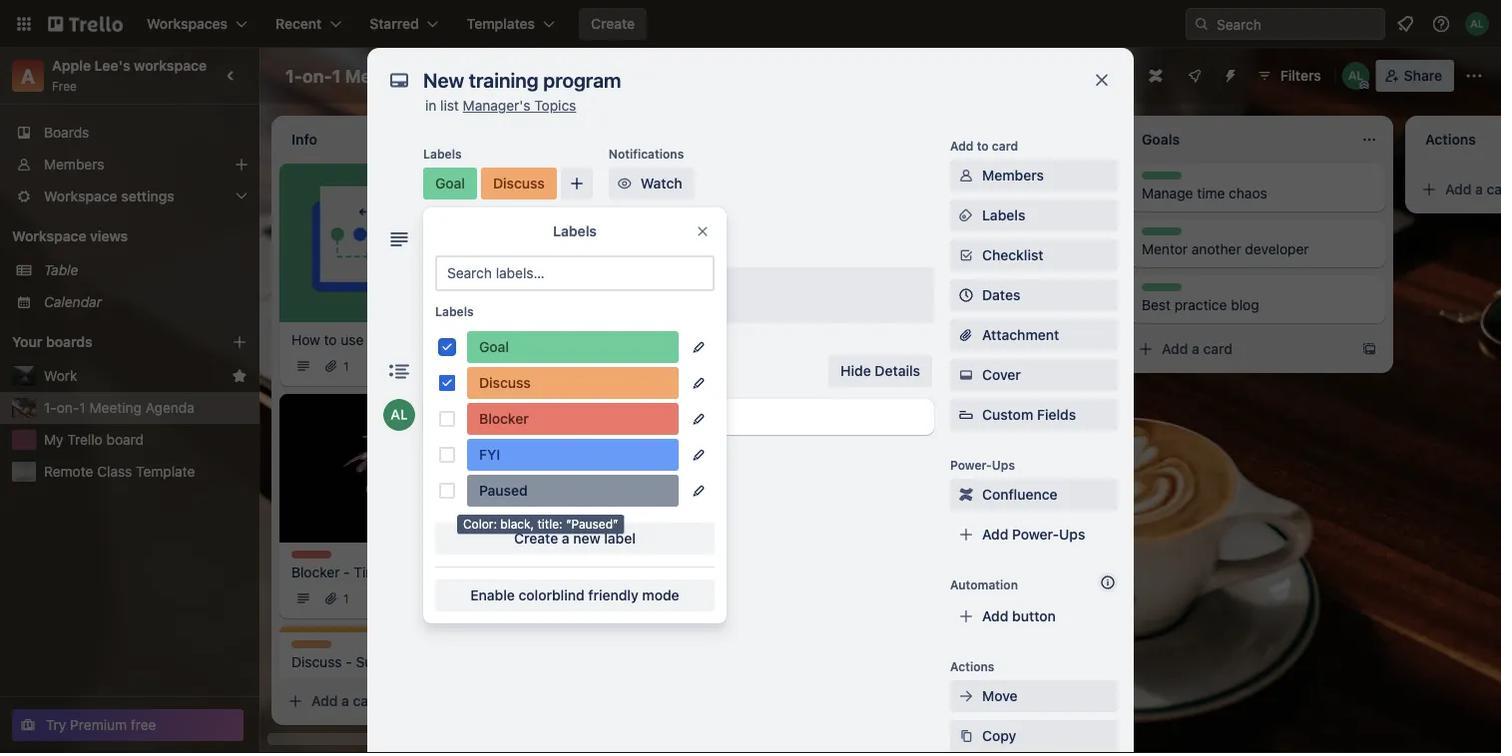 Task type: vqa. For each thing, say whether or not it's contained in the screenshot.
a associated with Add a card button underneath blog
yes



Task type: locate. For each thing, give the bounding box(es) containing it.
manager's topics link
[[463, 97, 576, 114]]

goal inside goal mentor another developer
[[1142, 229, 1168, 243]]

sm image for checklist
[[957, 246, 976, 266]]

move
[[982, 688, 1018, 705]]

add down confluence
[[982, 527, 1009, 543]]

developer
[[1245, 241, 1309, 258]]

think
[[582, 337, 614, 353]]

is
[[640, 185, 650, 202]]

sm image left is
[[615, 174, 635, 194]]

color: red, title: "blocker" element for blocker - timely discussion (#4)
[[292, 551, 335, 566]]

2 the from the left
[[859, 261, 880, 278]]

discuss inside discuss i think we can improve velocity if we make some tooling changes.
[[575, 324, 620, 338]]

a inside "add a more detailed description…" link
[[465, 277, 473, 294]]

description
[[423, 230, 510, 249]]

color: green, title: "goal" element up description
[[423, 168, 477, 200]]

activity
[[423, 362, 481, 381]]

star or unstar board image
[[507, 68, 523, 84]]

1 vertical spatial board
[[106, 432, 144, 448]]

1 the from the left
[[735, 261, 756, 278]]

color: orange, title: "discuss" element down i
[[467, 367, 679, 399]]

to
[[977, 139, 989, 153], [324, 332, 337, 348]]

1 horizontal spatial on-
[[303, 65, 332, 86]]

power- down confluence
[[1013, 527, 1059, 543]]

agenda up list
[[419, 65, 485, 86]]

feedback
[[991, 241, 1051, 258]]

1
[[332, 65, 341, 86], [343, 359, 349, 373], [79, 400, 86, 416], [343, 592, 349, 606]]

sm image left the checklist
[[957, 246, 976, 266]]

0 vertical spatial 1-
[[286, 65, 303, 86]]

1 vertical spatial on
[[1055, 241, 1071, 258]]

color:
[[463, 518, 497, 532]]

1 horizontal spatial to
[[977, 139, 989, 153]]

workspace
[[12, 228, 86, 245]]

power- up confluence
[[951, 458, 992, 472]]

friendly
[[588, 588, 639, 604]]

color: orange, title: "discuss" element
[[481, 168, 557, 200], [575, 248, 620, 263], [575, 323, 620, 338], [467, 367, 679, 399], [292, 641, 337, 656]]

ups
[[992, 458, 1015, 472], [1059, 527, 1086, 543]]

sm image for labels
[[957, 206, 976, 226]]

the inside discuss i've drafted my goals for the next few months. any feedback?
[[735, 261, 756, 278]]

to left "use"
[[324, 332, 337, 348]]

sm image inside move link
[[957, 687, 976, 707]]

apple lee (applelee29) image right open information menu icon
[[1466, 12, 1490, 36]]

my trello board
[[44, 432, 144, 448]]

None text field
[[413, 62, 1072, 98]]

1 vertical spatial sm image
[[957, 485, 976, 505]]

2 sm image from the top
[[957, 485, 976, 505]]

sm image for confluence
[[957, 485, 976, 505]]

sm image for cover
[[957, 365, 976, 385]]

1 horizontal spatial the
[[859, 261, 880, 278]]

close popover image
[[695, 224, 711, 240]]

0 horizontal spatial ups
[[992, 458, 1015, 472]]

members
[[44, 156, 104, 173], [982, 167, 1044, 184]]

0 horizontal spatial 1-
[[44, 400, 57, 416]]

views
[[90, 228, 128, 245]]

add a card down some
[[595, 401, 666, 417]]

- inside blocker blocker - timely discussion (#4)
[[344, 565, 350, 581]]

goal down mentor
[[1142, 285, 1168, 299]]

card down suggested
[[353, 693, 382, 710]]

remote
[[44, 464, 93, 480]]

add board image
[[232, 334, 248, 350]]

free
[[131, 717, 156, 734]]

1 vertical spatial can
[[640, 337, 663, 353]]

sm image inside 'copy' link
[[957, 727, 976, 747]]

primary element
[[0, 0, 1502, 48]]

work link
[[44, 366, 224, 386]]

the right for at the left top
[[735, 261, 756, 278]]

copy link
[[951, 721, 1118, 753]]

1 horizontal spatial on
[[1055, 241, 1071, 258]]

open information menu image
[[1432, 14, 1452, 34]]

sm image
[[957, 166, 976, 186], [615, 174, 635, 194], [957, 206, 976, 226], [957, 365, 976, 385], [957, 687, 976, 707]]

color: green, title: "goal" element down mentor
[[1142, 284, 1182, 299]]

labels down list
[[423, 147, 462, 161]]

back to home image
[[48, 8, 123, 40]]

apple lee's workspace link
[[52, 57, 207, 74]]

next
[[760, 261, 788, 278]]

sm image down power-ups
[[957, 485, 976, 505]]

checklist
[[982, 247, 1044, 264]]

blocker for blocker the team is stuck on x, how can we move forward?
[[575, 173, 619, 187]]

add a card button
[[847, 298, 1070, 329], [1130, 333, 1354, 365], [563, 393, 787, 425], [280, 686, 503, 718]]

1 horizontal spatial create
[[591, 15, 635, 32]]

blocker
[[575, 173, 619, 187], [479, 411, 529, 427], [292, 552, 335, 566], [292, 565, 340, 581]]

1-on-1 meeting agenda down work link
[[44, 400, 195, 416]]

Write a comment text field
[[423, 399, 935, 435]]

0 horizontal spatial on
[[693, 185, 709, 202]]

color: red, title: "blocker" element for the team is stuck on x, how can we move forward?
[[575, 172, 619, 187]]

color: green, title: "goal" element down manage
[[1142, 228, 1182, 243]]

a down discuss discuss - suggested topic (#3)
[[342, 693, 349, 710]]

meeting inside board name "text box"
[[345, 65, 415, 86]]

team
[[603, 185, 636, 202]]

0 vertical spatial meeting
[[345, 65, 415, 86]]

add up program
[[951, 139, 974, 153]]

0 vertical spatial 1-on-1 meeting agenda
[[286, 65, 485, 86]]

add a card down suggested
[[312, 693, 382, 710]]

can
[[760, 185, 783, 202], [640, 337, 663, 353]]

sm image for watch
[[615, 174, 635, 194]]

1 vertical spatial power-
[[1013, 527, 1059, 543]]

- left suggested
[[346, 655, 352, 671]]

watch button
[[609, 168, 695, 200]]

add down report?
[[879, 305, 905, 321]]

can you please give feedback on the report?
[[859, 241, 1071, 278]]

to for use
[[324, 332, 337, 348]]

1 vertical spatial agenda
[[145, 400, 195, 416]]

on
[[693, 185, 709, 202], [1055, 241, 1071, 258]]

a down report?
[[909, 305, 916, 321]]

notifications
[[609, 147, 684, 161]]

1 vertical spatial meeting
[[89, 400, 142, 416]]

Search field
[[1210, 9, 1385, 39]]

0 horizontal spatial members
[[44, 156, 104, 173]]

sm image inside members link
[[957, 166, 976, 186]]

a link
[[12, 60, 44, 92]]

sm image left cover
[[957, 365, 976, 385]]

1 horizontal spatial agenda
[[419, 65, 485, 86]]

1 horizontal spatial power-
[[1013, 527, 1059, 543]]

to up new training program link
[[977, 139, 989, 153]]

members down add to card
[[982, 167, 1044, 184]]

add a card down practice
[[1162, 341, 1233, 357]]

1 vertical spatial ups
[[1059, 527, 1086, 543]]

1 vertical spatial to
[[324, 332, 337, 348]]

colorblind
[[519, 588, 585, 604]]

1 vertical spatial -
[[346, 655, 352, 671]]

the inside the can you please give feedback on the report?
[[859, 261, 880, 278]]

board link
[[571, 60, 656, 92]]

power ups image
[[1187, 68, 1203, 84]]

Board name text field
[[276, 60, 495, 92]]

goal inside goal best practice blog
[[1142, 285, 1168, 299]]

sm image inside the watch button
[[615, 174, 635, 194]]

a down practice
[[1192, 341, 1200, 357]]

add a more detailed description… link
[[423, 268, 935, 323]]

members for the right members link
[[982, 167, 1044, 184]]

1 horizontal spatial 1-
[[286, 65, 303, 86]]

board
[[395, 332, 432, 348], [106, 432, 144, 448]]

1 horizontal spatial meeting
[[345, 65, 415, 86]]

apple lee (applelee29) image
[[1466, 12, 1490, 36], [383, 399, 415, 431]]

sm image for move
[[957, 687, 976, 707]]

goal for manage
[[1142, 173, 1168, 187]]

0 vertical spatial color: red, title: "blocker" element
[[575, 172, 619, 187]]

color: orange, title: "discuss" element for i think we can improve velocity if we make some tooling changes.
[[575, 323, 620, 338]]

0 vertical spatial ups
[[992, 458, 1015, 472]]

1 horizontal spatial ups
[[1059, 527, 1086, 543]]

blog
[[1231, 297, 1260, 314]]

feedback?
[[686, 281, 753, 298]]

copy
[[982, 728, 1017, 745]]

sm image inside checklist link
[[957, 246, 976, 266]]

board up the remote class template
[[106, 432, 144, 448]]

card down practice
[[1204, 341, 1233, 357]]

"paused"
[[566, 518, 619, 532]]

1 sm image from the top
[[957, 246, 976, 266]]

can inside blocker the team is stuck on x, how can we move forward?
[[760, 185, 783, 202]]

color: orange, title: "discuss" element up description…
[[575, 248, 620, 263]]

add down discuss discuss - suggested topic (#3)
[[312, 693, 338, 710]]

sm image inside cover link
[[957, 365, 976, 385]]

add a more detailed description…
[[435, 277, 658, 294]]

0 horizontal spatial power-
[[951, 458, 992, 472]]

description…
[[571, 277, 658, 294]]

color: orange, title: "discuss" element up make
[[575, 323, 620, 338]]

color: orange, title: "discuss" element left the
[[481, 168, 557, 200]]

0 vertical spatial to
[[977, 139, 989, 153]]

create button
[[579, 8, 647, 40]]

color: red, title: "blocker" element
[[575, 172, 619, 187], [467, 403, 679, 435], [292, 551, 335, 566]]

0 horizontal spatial to
[[324, 332, 337, 348]]

1 horizontal spatial can
[[760, 185, 783, 202]]

2 vertical spatial color: red, title: "blocker" element
[[292, 551, 335, 566]]

sm image down add to card
[[957, 166, 976, 186]]

on left the x,
[[693, 185, 709, 202]]

apple lee (applelee29) image
[[1343, 62, 1371, 90]]

board right this
[[395, 332, 432, 348]]

best
[[1142, 297, 1171, 314]]

a left more
[[465, 277, 473, 294]]

Search labels… text field
[[435, 256, 715, 292]]

0 horizontal spatial agenda
[[145, 400, 195, 416]]

move
[[575, 205, 610, 222]]

can up some
[[640, 337, 663, 353]]

0 vertical spatial on-
[[303, 65, 332, 86]]

color: red, title: "blocker" element left timely
[[292, 551, 335, 566]]

0 horizontal spatial 1-on-1 meeting agenda
[[44, 400, 195, 416]]

sm image down program
[[957, 206, 976, 226]]

card up new training program link
[[992, 139, 1019, 153]]

create inside create button
[[591, 15, 635, 32]]

color: orange, title: "discuss" element left suggested
[[292, 641, 337, 656]]

list
[[440, 97, 459, 114]]

power-
[[951, 458, 992, 472], [1013, 527, 1059, 543]]

create from template… image
[[1078, 306, 1094, 321], [1362, 341, 1378, 357]]

apple lee (applelee29) image down how to use this board link
[[383, 399, 415, 431]]

1 horizontal spatial members
[[982, 167, 1044, 184]]

ups up confluence
[[992, 458, 1015, 472]]

ups up add button button
[[1059, 527, 1086, 543]]

1 vertical spatial create from template… image
[[1362, 341, 1378, 357]]

create a new label
[[514, 531, 636, 547]]

on right feedback
[[1055, 241, 1071, 258]]

sm image left copy
[[957, 727, 976, 747]]

0 vertical spatial -
[[344, 565, 350, 581]]

- inside discuss discuss - suggested topic (#3)
[[346, 655, 352, 671]]

0 horizontal spatial can
[[640, 337, 663, 353]]

filters button
[[1251, 60, 1328, 92]]

new training program link
[[859, 184, 1090, 204]]

custom
[[982, 407, 1034, 423]]

sm image
[[957, 246, 976, 266], [957, 485, 976, 505], [957, 727, 976, 747]]

blocker the team is stuck on x, how can we move forward?
[[575, 173, 805, 222]]

0 vertical spatial on
[[693, 185, 709, 202]]

1 horizontal spatial apple lee (applelee29) image
[[1466, 12, 1490, 36]]

goal down manage
[[1142, 229, 1168, 243]]

color: green, title: "goal" element
[[423, 168, 477, 200], [1142, 172, 1182, 187], [1142, 228, 1182, 243], [1142, 284, 1182, 299], [467, 331, 679, 363]]

1- inside board name "text box"
[[286, 65, 303, 86]]

goal inside goal manage time chaos
[[1142, 173, 1168, 187]]

members link down boards on the top left of page
[[0, 149, 260, 181]]

remote class template
[[44, 464, 195, 480]]

months.
[[602, 281, 654, 298]]

boards
[[46, 334, 93, 350]]

goals
[[675, 261, 710, 278]]

we right how
[[787, 185, 805, 202]]

goal mentor another developer
[[1142, 229, 1309, 258]]

color: red, title: "blocker" element up "move"
[[575, 172, 619, 187]]

1 vertical spatial on-
[[57, 400, 79, 416]]

add a card down report?
[[879, 305, 950, 321]]

another
[[1192, 241, 1242, 258]]

0 horizontal spatial the
[[735, 261, 756, 278]]

members link up labels link
[[951, 160, 1118, 192]]

blocker inside blocker the team is stuck on x, how can we move forward?
[[575, 173, 619, 187]]

color: red, title: "blocker" element up color: blue, title: "fyi" "element"
[[467, 403, 679, 435]]

on inside the can you please give feedback on the report?
[[1055, 241, 1071, 258]]

can inside discuss i think we can improve velocity if we make some tooling changes.
[[640, 337, 663, 353]]

manage time chaos link
[[1142, 184, 1374, 204]]

agenda
[[419, 65, 485, 86], [145, 400, 195, 416]]

to for card
[[977, 139, 989, 153]]

0 horizontal spatial apple lee (applelee29) image
[[383, 399, 415, 431]]

apple
[[52, 57, 91, 74]]

0 vertical spatial can
[[760, 185, 783, 202]]

program
[[944, 185, 998, 202]]

new
[[573, 531, 601, 547]]

1 horizontal spatial members link
[[951, 160, 1118, 192]]

create inside create a new label button
[[514, 531, 558, 547]]

sm image down actions
[[957, 687, 976, 707]]

0 vertical spatial create from template… image
[[1078, 306, 1094, 321]]

goal for best
[[1142, 285, 1168, 299]]

can right how
[[760, 185, 783, 202]]

the
[[575, 185, 600, 202]]

1 vertical spatial create
[[514, 531, 558, 547]]

0 horizontal spatial create from template… image
[[1078, 306, 1094, 321]]

0 vertical spatial agenda
[[419, 65, 485, 86]]

label
[[604, 531, 636, 547]]

your
[[12, 334, 42, 350]]

0 horizontal spatial create
[[514, 531, 558, 547]]

color: green, title: "goal" element left "time"
[[1142, 172, 1182, 187]]

1-on-1 meeting agenda up in
[[286, 65, 485, 86]]

goal left "time"
[[1142, 173, 1168, 187]]

free
[[52, 79, 77, 93]]

1 horizontal spatial 1-on-1 meeting agenda
[[286, 65, 485, 86]]

drafted
[[601, 261, 649, 278]]

the down can
[[859, 261, 880, 278]]

1-on-1 meeting agenda
[[286, 65, 485, 86], [44, 400, 195, 416]]

2 vertical spatial sm image
[[957, 727, 976, 747]]

sm image inside labels link
[[957, 206, 976, 226]]

agenda up my trello board link on the bottom left of page
[[145, 400, 195, 416]]

color: blue, title: "fyi" element
[[467, 439, 679, 471]]

in
[[425, 97, 437, 114]]

1 horizontal spatial create from template… image
[[1362, 341, 1378, 357]]

blocker for blocker blocker - timely discussion (#4)
[[292, 552, 335, 566]]

add button
[[982, 609, 1056, 625]]

0 vertical spatial create
[[591, 15, 635, 32]]

- left timely
[[344, 565, 350, 581]]

goal up "activity"
[[479, 339, 509, 355]]

give
[[961, 241, 988, 258]]

on inside blocker the team is stuck on x, how can we move forward?
[[693, 185, 709, 202]]

a left new
[[562, 531, 570, 547]]

add
[[951, 139, 974, 153], [435, 277, 462, 294], [879, 305, 905, 321], [1162, 341, 1189, 357], [595, 401, 621, 417], [982, 527, 1009, 543], [982, 609, 1009, 625], [312, 693, 338, 710]]

workspace views
[[12, 228, 128, 245]]

how to use this board link
[[292, 330, 515, 350]]

add a card button down the can you please give feedback on the report?
[[847, 298, 1070, 329]]

goal up description
[[435, 175, 465, 192]]

0 vertical spatial sm image
[[957, 246, 976, 266]]

i've drafted my goals for the next few months. any feedback? link
[[575, 260, 807, 300]]

members down boards on the top left of page
[[44, 156, 104, 173]]

can
[[859, 241, 884, 258]]

1-on-1 meeting agenda link
[[44, 398, 248, 418]]

1 horizontal spatial board
[[395, 332, 432, 348]]

training
[[891, 185, 940, 202]]

0 horizontal spatial board
[[106, 432, 144, 448]]

3 sm image from the top
[[957, 727, 976, 747]]

blocker - timely discussion (#4) link
[[292, 563, 515, 583]]



Task type: describe. For each thing, give the bounding box(es) containing it.
labels up how to use this board link
[[435, 305, 474, 319]]

create for create a new label
[[514, 531, 558, 547]]

card down some
[[637, 401, 666, 417]]

time
[[1197, 185, 1225, 202]]

we right if
[[788, 337, 806, 353]]

sm image for members
[[957, 166, 976, 186]]

table link
[[44, 261, 248, 281]]

add down automation
[[982, 609, 1009, 625]]

template
[[136, 464, 195, 480]]

a inside create a new label button
[[562, 531, 570, 547]]

i
[[575, 337, 579, 353]]

1 vertical spatial 1-
[[44, 400, 57, 416]]

workspace
[[134, 57, 207, 74]]

a down some
[[625, 401, 633, 417]]

add a card button down suggested
[[280, 686, 503, 718]]

color: orange, title: "discuss" element for i've drafted my goals for the next few months. any feedback?
[[575, 248, 620, 263]]

create from template… image for can you please give feedback on the report?
[[1078, 306, 1094, 321]]

calendar power-up image
[[1108, 67, 1124, 83]]

board
[[605, 67, 644, 84]]

search image
[[1194, 16, 1210, 32]]

discuss inside discuss i've drafted my goals for the next few months. any feedback?
[[575, 249, 620, 263]]

create from template… image for mentor another developer
[[1362, 341, 1378, 357]]

premium
[[70, 717, 127, 734]]

custom fields button
[[951, 405, 1118, 425]]

share
[[1404, 67, 1443, 84]]

discuss i think we can improve velocity if we make some tooling changes.
[[575, 324, 806, 373]]

lee's
[[95, 57, 130, 74]]

color: black, title: "paused" tooltip
[[457, 515, 625, 535]]

create a new label button
[[435, 523, 715, 555]]

enable colorblind friendly mode
[[471, 588, 680, 604]]

1 inside board name "text box"
[[332, 65, 341, 86]]

create for create
[[591, 15, 635, 32]]

table
[[44, 262, 78, 279]]

the for report?
[[859, 261, 880, 278]]

labels down new training program link
[[982, 207, 1026, 224]]

sm image for copy
[[957, 727, 976, 747]]

show menu image
[[1465, 66, 1485, 86]]

blocker for blocker
[[479, 411, 529, 427]]

starred icon image
[[232, 368, 248, 384]]

enable
[[471, 588, 515, 604]]

manage
[[1142, 185, 1194, 202]]

workspace visible image
[[543, 68, 559, 84]]

color: green, title: "goal" element for mentor
[[1142, 228, 1182, 243]]

add down make
[[595, 401, 621, 417]]

new
[[859, 185, 887, 202]]

labels link
[[951, 200, 1118, 232]]

on- inside board name "text box"
[[303, 65, 332, 86]]

goal for mentor
[[1142, 229, 1168, 243]]

a
[[21, 64, 35, 87]]

1 vertical spatial apple lee (applelee29) image
[[383, 399, 415, 431]]

for
[[714, 261, 732, 278]]

0 horizontal spatial on-
[[57, 400, 79, 416]]

color: orange, title: "discuss" element for discuss - suggested topic (#3)
[[292, 641, 337, 656]]

automation image
[[1215, 60, 1243, 88]]

agenda inside board name "text box"
[[419, 65, 485, 86]]

some
[[613, 357, 649, 373]]

title:
[[538, 518, 563, 532]]

actions
[[951, 660, 995, 674]]

add left more
[[435, 277, 462, 294]]

detailed
[[514, 277, 568, 294]]

power-ups
[[951, 458, 1015, 472]]

discuss i've drafted my goals for the next few months. any feedback?
[[575, 249, 788, 298]]

on for feedback
[[1055, 241, 1071, 258]]

black,
[[501, 518, 534, 532]]

automation
[[951, 578, 1018, 592]]

watch
[[641, 175, 683, 192]]

goal best practice blog
[[1142, 285, 1260, 314]]

forward?
[[614, 205, 670, 222]]

topic
[[429, 655, 462, 671]]

hide details
[[841, 363, 921, 379]]

how to use this board
[[292, 332, 432, 348]]

0 vertical spatial board
[[395, 332, 432, 348]]

color: green, title: "goal" element for best
[[1142, 284, 1182, 299]]

color: green, title: "goal" element for manage
[[1142, 172, 1182, 187]]

stuck
[[654, 185, 689, 202]]

1-on-1 meeting agenda inside board name "text box"
[[286, 65, 485, 86]]

boards
[[44, 124, 89, 141]]

enable colorblind friendly mode button
[[435, 580, 715, 612]]

the for next
[[735, 261, 756, 278]]

paused
[[479, 483, 528, 499]]

0 horizontal spatial meeting
[[89, 400, 142, 416]]

we inside blocker the team is stuck on x, how can we move forward?
[[787, 185, 805, 202]]

can you please give feedback on the report? link
[[859, 240, 1090, 280]]

make
[[575, 357, 610, 373]]

how
[[730, 185, 756, 202]]

on for stuck
[[693, 185, 709, 202]]

discuss discuss - suggested topic (#3)
[[292, 642, 493, 671]]

0 horizontal spatial members link
[[0, 149, 260, 181]]

(#4)
[[472, 565, 500, 581]]

how
[[292, 332, 320, 348]]

topics
[[534, 97, 576, 114]]

- for blocker
[[344, 565, 350, 581]]

attachment button
[[951, 320, 1118, 351]]

color: black, title: "paused" element
[[467, 475, 679, 507]]

members for leftmost members link
[[44, 156, 104, 173]]

we up some
[[618, 337, 636, 353]]

fyi
[[479, 447, 500, 463]]

this
[[368, 332, 391, 348]]

add a card button down the tooling
[[563, 393, 787, 425]]

best practice blog link
[[1142, 296, 1374, 316]]

work
[[44, 368, 77, 384]]

card down report?
[[920, 305, 950, 321]]

move link
[[951, 681, 1118, 713]]

report?
[[883, 261, 930, 278]]

add a card button down "blog"
[[1130, 333, 1354, 365]]

0 vertical spatial apple lee (applelee29) image
[[1466, 12, 1490, 36]]

fields
[[1037, 407, 1076, 423]]

suggested
[[356, 655, 425, 671]]

discussion
[[400, 565, 468, 581]]

boards link
[[0, 117, 260, 149]]

apple lee's workspace free
[[52, 57, 207, 93]]

0 vertical spatial power-
[[951, 458, 992, 472]]

mode
[[642, 588, 680, 604]]

color: green, title: "goal" element down few
[[467, 331, 679, 363]]

changes.
[[700, 357, 759, 373]]

try
[[46, 717, 66, 734]]

mentor another developer link
[[1142, 240, 1374, 260]]

1 vertical spatial 1-on-1 meeting agenda
[[44, 400, 195, 416]]

goal manage time chaos
[[1142, 173, 1268, 202]]

checklist link
[[951, 240, 1118, 272]]

timely
[[354, 565, 396, 581]]

x,
[[713, 185, 726, 202]]

practice
[[1175, 297, 1228, 314]]

try premium free button
[[12, 710, 244, 742]]

your boards with 4 items element
[[12, 330, 202, 354]]

labels down "move"
[[553, 223, 597, 240]]

1 vertical spatial color: red, title: "blocker" element
[[467, 403, 679, 435]]

- for discuss
[[346, 655, 352, 671]]

add button button
[[951, 601, 1118, 633]]

0 notifications image
[[1394, 12, 1418, 36]]

cover link
[[951, 359, 1118, 391]]

cover
[[982, 367, 1021, 383]]

dates
[[982, 287, 1021, 304]]

add down best
[[1162, 341, 1189, 357]]

try premium free
[[46, 717, 156, 734]]

more
[[477, 277, 511, 294]]

the team is stuck on x, how can we move forward? link
[[575, 184, 807, 224]]

trello
[[67, 432, 103, 448]]



